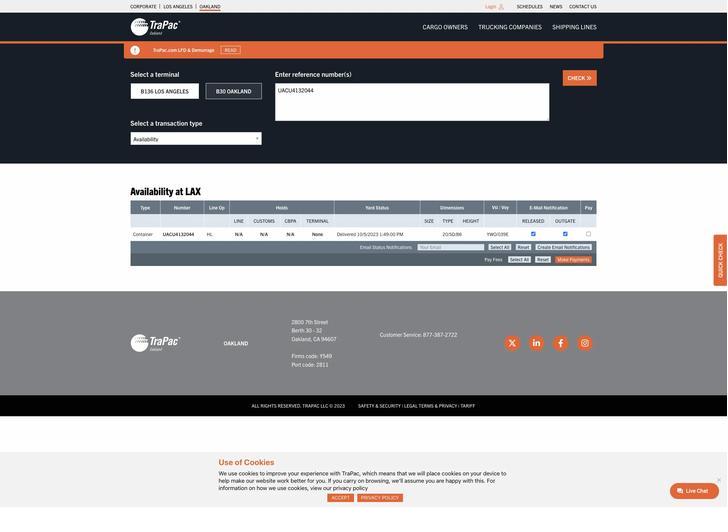 Task type: vqa. For each thing, say whether or not it's contained in the screenshot.
CLOSED to the right
no



Task type: locate. For each thing, give the bounding box(es) containing it.
1 horizontal spatial pay
[[585, 205, 592, 211]]

1 horizontal spatial to
[[501, 471, 506, 477]]

privacy left tariff link
[[439, 403, 457, 409]]

trapac.com
[[153, 47, 177, 53]]

1 vertical spatial we
[[269, 486, 276, 492]]

status right yard
[[376, 205, 389, 211]]

1 horizontal spatial we
[[408, 471, 416, 477]]

our down if
[[323, 486, 332, 492]]

1 vertical spatial oakland
[[227, 88, 251, 95]]

los angeles
[[163, 3, 193, 9]]

1 | from the left
[[402, 403, 403, 409]]

notifications
[[386, 245, 412, 251]]

0 vertical spatial line
[[209, 205, 218, 211]]

uacu4132044
[[163, 232, 194, 238]]

0 vertical spatial los
[[163, 3, 172, 9]]

2 horizontal spatial n/a
[[287, 232, 294, 238]]

terminal
[[306, 218, 329, 224]]

0 vertical spatial a
[[150, 70, 154, 78]]

0 vertical spatial with
[[330, 471, 341, 477]]

1 horizontal spatial use
[[277, 486, 286, 492]]

2 | from the left
[[458, 403, 459, 409]]

0 vertical spatial pay
[[585, 205, 592, 211]]

assume
[[405, 478, 424, 485]]

1 vertical spatial a
[[150, 119, 154, 127]]

1 horizontal spatial on
[[358, 478, 364, 485]]

safety
[[358, 403, 374, 409]]

legal terms & privacy link
[[404, 403, 457, 409]]

0 horizontal spatial |
[[402, 403, 403, 409]]

code: right port
[[302, 362, 315, 368]]

line for line op
[[209, 205, 218, 211]]

0 vertical spatial our
[[246, 478, 254, 485]]

to right device on the bottom
[[501, 471, 506, 477]]

angeles
[[173, 3, 193, 9], [166, 88, 189, 95]]

1 vertical spatial menu bar
[[417, 20, 602, 34]]

0 vertical spatial we
[[408, 471, 416, 477]]

cookies up make
[[239, 471, 258, 477]]

0 horizontal spatial you
[[333, 478, 342, 485]]

b30 oakland
[[216, 88, 251, 95]]

line left customs
[[234, 218, 244, 224]]

n/a down the cbpa
[[287, 232, 294, 238]]

login link
[[485, 3, 496, 9]]

means
[[379, 471, 395, 477]]

size
[[424, 218, 434, 224]]

2 vertical spatial oakland
[[224, 340, 248, 347]]

0 vertical spatial code:
[[306, 353, 318, 360]]

pay left fees at the bottom
[[485, 257, 492, 263]]

to
[[260, 471, 265, 477], [501, 471, 506, 477]]

with up if
[[330, 471, 341, 477]]

check inside quick check link
[[717, 243, 724, 261]]

a left terminal
[[150, 70, 154, 78]]

quick check link
[[714, 235, 727, 286]]

on up policy
[[358, 478, 364, 485]]

angeles down terminal
[[166, 88, 189, 95]]

2 a from the top
[[150, 119, 154, 127]]

enter reference number(s)
[[275, 70, 352, 78]]

1 vertical spatial status
[[372, 245, 385, 251]]

cookies
[[244, 458, 274, 468]]

shipping lines
[[552, 23, 597, 31]]

oakland inside footer
[[224, 340, 248, 347]]

b136 los angeles
[[141, 88, 189, 95]]

None checkbox
[[531, 232, 535, 237], [563, 232, 568, 237], [531, 232, 535, 237], [563, 232, 568, 237]]

select a terminal
[[130, 70, 179, 78]]

your up 'better'
[[288, 471, 299, 477]]

1 cookies from the left
[[239, 471, 258, 477]]

oakland image for banner containing cargo owners
[[130, 18, 180, 36]]

trucking companies link
[[473, 20, 547, 34]]

oakland image for footer containing 2800 7th street
[[130, 335, 180, 353]]

tariff link
[[461, 403, 475, 409]]

which
[[362, 471, 377, 477]]

1 vertical spatial solid image
[[586, 76, 592, 81]]

0 vertical spatial select
[[130, 70, 149, 78]]

0 horizontal spatial to
[[260, 471, 265, 477]]

los right b136
[[155, 88, 164, 95]]

rights
[[261, 403, 277, 409]]

2 oakland image from the top
[[130, 335, 180, 353]]

0 horizontal spatial our
[[246, 478, 254, 485]]

information
[[219, 486, 247, 492]]

payments
[[570, 257, 589, 263]]

1 horizontal spatial your
[[470, 471, 482, 477]]

code:
[[306, 353, 318, 360], [302, 362, 315, 368]]

32
[[316, 327, 322, 334]]

of
[[235, 458, 242, 468]]

None button
[[489, 245, 511, 251], [516, 245, 531, 251], [536, 245, 592, 251], [508, 257, 531, 263], [535, 257, 551, 263], [489, 245, 511, 251], [516, 245, 531, 251], [536, 245, 592, 251], [508, 257, 531, 263], [535, 257, 551, 263]]

service:
[[403, 332, 422, 338]]

los right corporate link
[[163, 3, 172, 9]]

solid image inside banner
[[130, 46, 140, 55]]

hl
[[207, 232, 213, 238]]

2800 7th street berth 30 - 32 oakland, ca 94607
[[292, 319, 337, 343]]

1 horizontal spatial you
[[426, 478, 435, 485]]

mail
[[534, 205, 543, 211]]

Enter reference number(s) text field
[[275, 83, 549, 121]]

we
[[408, 471, 416, 477], [269, 486, 276, 492]]

1 vertical spatial pay
[[485, 257, 492, 263]]

email
[[360, 245, 371, 251]]

angeles left the oakland link
[[173, 3, 193, 9]]

1 horizontal spatial solid image
[[586, 76, 592, 81]]

contact
[[569, 3, 590, 9]]

1 vertical spatial oakland image
[[130, 335, 180, 353]]

2811
[[316, 362, 329, 368]]

1 horizontal spatial |
[[458, 403, 459, 409]]

website
[[256, 478, 275, 485]]

trapac
[[302, 403, 319, 409]]

1 horizontal spatial n/a
[[260, 232, 268, 238]]

banner
[[0, 13, 727, 59]]

1 vertical spatial select
[[130, 119, 149, 127]]

policy
[[353, 486, 368, 492]]

you right if
[[333, 478, 342, 485]]

line
[[209, 205, 218, 211], [234, 218, 244, 224]]

0 vertical spatial oakland
[[200, 3, 220, 9]]

pay fees
[[485, 257, 502, 263]]

2 horizontal spatial &
[[435, 403, 438, 409]]

& right terms
[[435, 403, 438, 409]]

use
[[228, 471, 237, 477], [277, 486, 286, 492]]

your up the this.
[[470, 471, 482, 477]]

type down the availability
[[140, 205, 150, 211]]

type down dimensions
[[443, 218, 453, 224]]

corporate
[[130, 3, 156, 9]]

line left op
[[209, 205, 218, 211]]

0 vertical spatial oakland image
[[130, 18, 180, 36]]

1 oakland image from the top
[[130, 18, 180, 36]]

our right make
[[246, 478, 254, 485]]

0 horizontal spatial your
[[288, 471, 299, 477]]

| left legal
[[402, 403, 403, 409]]

1 horizontal spatial check
[[717, 243, 724, 261]]

we up assume
[[408, 471, 416, 477]]

n/a right hl
[[235, 232, 243, 238]]

0 horizontal spatial line
[[209, 205, 218, 211]]

& right lfd
[[187, 47, 191, 53]]

0 horizontal spatial cookies
[[239, 471, 258, 477]]

0 horizontal spatial on
[[249, 486, 255, 492]]

a left the transaction
[[150, 119, 154, 127]]

e-
[[530, 205, 534, 211]]

0 vertical spatial on
[[463, 471, 469, 477]]

ca
[[313, 336, 320, 343]]

menu bar up the shipping
[[513, 2, 600, 11]]

vsl
[[492, 205, 498, 211]]

1 horizontal spatial line
[[234, 218, 244, 224]]

0 vertical spatial menu bar
[[513, 2, 600, 11]]

we
[[219, 471, 227, 477]]

on left device on the bottom
[[463, 471, 469, 477]]

use up make
[[228, 471, 237, 477]]

status for email
[[372, 245, 385, 251]]

firms code:  y549 port code:  2811
[[292, 353, 332, 368]]

container
[[133, 232, 153, 238]]

you down place
[[426, 478, 435, 485]]

menu bar
[[513, 2, 600, 11], [417, 20, 602, 34]]

select left the transaction
[[130, 119, 149, 127]]

customs
[[254, 218, 275, 224]]

1 vertical spatial use
[[277, 486, 286, 492]]

1 a from the top
[[150, 70, 154, 78]]

0 horizontal spatial with
[[330, 471, 341, 477]]

3 n/a from the left
[[287, 232, 294, 238]]

1 vertical spatial our
[[323, 486, 332, 492]]

type
[[140, 205, 150, 211], [443, 218, 453, 224]]

status right email
[[372, 245, 385, 251]]

solid image
[[130, 46, 140, 55], [586, 76, 592, 81]]

oakland,
[[292, 336, 312, 343]]

2 n/a from the left
[[260, 232, 268, 238]]

&
[[187, 47, 191, 53], [375, 403, 379, 409], [435, 403, 438, 409]]

0 horizontal spatial type
[[140, 205, 150, 211]]

n/a down customs
[[260, 232, 268, 238]]

oakland image inside footer
[[130, 335, 180, 353]]

privacy down policy
[[361, 496, 381, 501]]

help
[[219, 478, 230, 485]]

oakland image
[[130, 18, 180, 36], [130, 335, 180, 353]]

a for transaction
[[150, 119, 154, 127]]

None checkbox
[[586, 232, 591, 237]]

oakland image inside banner
[[130, 18, 180, 36]]

0 vertical spatial solid image
[[130, 46, 140, 55]]

2 horizontal spatial on
[[463, 471, 469, 477]]

cookies up happy
[[442, 471, 461, 477]]

0 horizontal spatial pay
[[485, 257, 492, 263]]

& right safety
[[375, 403, 379, 409]]

your
[[288, 471, 299, 477], [470, 471, 482, 477]]

shipping lines link
[[547, 20, 602, 34]]

our
[[246, 478, 254, 485], [323, 486, 332, 492]]

reserved.
[[278, 403, 301, 409]]

0 vertical spatial type
[[140, 205, 150, 211]]

1 horizontal spatial cookies
[[442, 471, 461, 477]]

privacy
[[333, 486, 351, 492]]

2023
[[334, 403, 345, 409]]

code: up 2811
[[306, 353, 318, 360]]

0 vertical spatial status
[[376, 205, 389, 211]]

terminal
[[155, 70, 179, 78]]

to up website
[[260, 471, 265, 477]]

0 horizontal spatial solid image
[[130, 46, 140, 55]]

94607
[[321, 336, 337, 343]]

owners
[[444, 23, 468, 31]]

select for select a terminal
[[130, 70, 149, 78]]

1 vertical spatial with
[[463, 478, 473, 485]]

pay for pay
[[585, 205, 592, 211]]

1 select from the top
[[130, 70, 149, 78]]

lines
[[581, 23, 597, 31]]

footer
[[0, 292, 727, 417]]

0 horizontal spatial we
[[269, 486, 276, 492]]

2 select from the top
[[130, 119, 149, 127]]

1 n/a from the left
[[235, 232, 243, 238]]

line for line
[[234, 218, 244, 224]]

use down work
[[277, 486, 286, 492]]

we down website
[[269, 486, 276, 492]]

1 vertical spatial check
[[717, 243, 724, 261]]

| left tariff
[[458, 403, 459, 409]]

1 horizontal spatial with
[[463, 478, 473, 485]]

0 vertical spatial use
[[228, 471, 237, 477]]

light image
[[499, 4, 504, 9]]

1 vertical spatial line
[[234, 218, 244, 224]]

1 horizontal spatial privacy
[[439, 403, 457, 409]]

policy
[[382, 496, 399, 501]]

a for terminal
[[150, 70, 154, 78]]

1:49:00
[[379, 232, 395, 238]]

will
[[417, 471, 425, 477]]

on left how
[[249, 486, 255, 492]]

berth
[[292, 327, 304, 334]]

0 horizontal spatial check
[[568, 75, 586, 81]]

0 horizontal spatial n/a
[[235, 232, 243, 238]]

with left the this.
[[463, 478, 473, 485]]

0 vertical spatial check
[[568, 75, 586, 81]]

pay right notification
[[585, 205, 592, 211]]

select up b136
[[130, 70, 149, 78]]

are
[[436, 478, 444, 485]]

we'll
[[392, 478, 403, 485]]

1 your from the left
[[288, 471, 299, 477]]

1 vertical spatial type
[[443, 218, 453, 224]]

menu bar down light 'image'
[[417, 20, 602, 34]]

0 horizontal spatial privacy
[[361, 496, 381, 501]]

1 horizontal spatial type
[[443, 218, 453, 224]]

this.
[[475, 478, 485, 485]]



Task type: describe. For each thing, give the bounding box(es) containing it.
use of cookies we use cookies to improve your experience with trapac, which means that we will place cookies on your device to help make our website work better for you. if you carry on browsing, we'll assume you are happy with this. for information on how we use cookies, view our privacy policy
[[219, 458, 506, 492]]

quick check
[[717, 243, 724, 278]]

oakland link
[[200, 2, 220, 11]]

customer service: 877-387-2722
[[380, 332, 457, 338]]

accept link
[[328, 495, 354, 503]]

select for select a transaction type
[[130, 119, 149, 127]]

10/5/2023
[[357, 232, 378, 238]]

1 vertical spatial on
[[358, 478, 364, 485]]

type
[[190, 119, 202, 127]]

better
[[291, 478, 306, 485]]

/
[[499, 205, 500, 211]]

at
[[175, 185, 183, 197]]

that
[[397, 471, 407, 477]]

lax
[[185, 185, 201, 197]]

0 vertical spatial angeles
[[173, 3, 193, 9]]

0 horizontal spatial use
[[228, 471, 237, 477]]

privacy policy
[[361, 496, 399, 501]]

height
[[463, 218, 479, 224]]

make payments
[[558, 257, 589, 263]]

outgate
[[555, 218, 575, 224]]

dimensions
[[440, 205, 464, 211]]

cargo owners link
[[417, 20, 473, 34]]

make payments link
[[555, 257, 592, 263]]

1 you from the left
[[333, 478, 342, 485]]

b136
[[141, 88, 153, 95]]

none
[[312, 232, 323, 238]]

387-
[[434, 332, 445, 338]]

make
[[558, 257, 569, 263]]

use
[[219, 458, 233, 468]]

cbpa
[[285, 218, 296, 224]]

2 cookies from the left
[[442, 471, 461, 477]]

menu bar containing schedules
[[513, 2, 600, 11]]

experience
[[301, 471, 328, 477]]

work
[[277, 478, 289, 485]]

all
[[252, 403, 259, 409]]

security
[[380, 403, 401, 409]]

news
[[550, 3, 562, 9]]

holds
[[276, 205, 288, 211]]

banner containing cargo owners
[[0, 13, 727, 59]]

delivered
[[337, 232, 356, 238]]

browsing,
[[366, 478, 390, 485]]

2 vertical spatial on
[[249, 486, 255, 492]]

1 vertical spatial privacy
[[361, 496, 381, 501]]

e-mail notification
[[530, 205, 568, 211]]

b30
[[216, 88, 226, 95]]

select a transaction type
[[130, 119, 202, 127]]

no image
[[715, 477, 722, 484]]

safety & security | legal terms & privacy | tariff
[[358, 403, 475, 409]]

safety & security link
[[358, 403, 401, 409]]

accept
[[331, 496, 350, 501]]

number(s)
[[322, 70, 352, 78]]

improve
[[266, 471, 287, 477]]

schedules link
[[517, 2, 543, 11]]

trucking companies
[[478, 23, 542, 31]]

legal
[[404, 403, 418, 409]]

1 vertical spatial los
[[155, 88, 164, 95]]

for
[[307, 478, 314, 485]]

transaction
[[155, 119, 188, 127]]

email status notifications
[[360, 245, 412, 251]]

7th
[[305, 319, 313, 326]]

solid image inside "check" button
[[586, 76, 592, 81]]

view
[[310, 486, 322, 492]]

0 vertical spatial privacy
[[439, 403, 457, 409]]

happy
[[446, 478, 461, 485]]

pm
[[396, 232, 403, 238]]

footer containing 2800 7th street
[[0, 292, 727, 417]]

©
[[329, 403, 333, 409]]

schedules
[[517, 3, 543, 9]]

tariff
[[461, 403, 475, 409]]

1 horizontal spatial our
[[323, 486, 332, 492]]

lfd
[[178, 47, 186, 53]]

street
[[314, 319, 328, 326]]

enter
[[275, 70, 291, 78]]

2 to from the left
[[501, 471, 506, 477]]

check inside button
[[568, 75, 586, 81]]

1 vertical spatial code:
[[302, 362, 315, 368]]

Your Email email field
[[418, 245, 484, 251]]

1 to from the left
[[260, 471, 265, 477]]

demurrage
[[192, 47, 214, 53]]

op
[[219, 205, 225, 211]]

carry
[[343, 478, 356, 485]]

1 vertical spatial angeles
[[166, 88, 189, 95]]

ywo/039e
[[487, 232, 509, 238]]

-
[[313, 327, 315, 334]]

2800
[[292, 319, 304, 326]]

menu bar containing cargo owners
[[417, 20, 602, 34]]

read link
[[221, 46, 240, 54]]

number
[[174, 205, 190, 211]]

all rights reserved. trapac llc © 2023
[[252, 403, 345, 409]]

corporate link
[[130, 2, 156, 11]]

pay for pay fees
[[485, 257, 492, 263]]

voy
[[501, 205, 509, 211]]

2 you from the left
[[426, 478, 435, 485]]

877-
[[423, 332, 434, 338]]

port
[[292, 362, 301, 368]]

0 horizontal spatial &
[[187, 47, 191, 53]]

how
[[257, 486, 267, 492]]

1 horizontal spatial &
[[375, 403, 379, 409]]

30
[[306, 327, 312, 334]]

us
[[591, 3, 597, 9]]

2 your from the left
[[470, 471, 482, 477]]

status for yard
[[376, 205, 389, 211]]

delivered 10/5/2023 1:49:00 pm
[[337, 232, 403, 238]]

notification
[[544, 205, 568, 211]]

news link
[[550, 2, 562, 11]]

llc
[[321, 403, 328, 409]]

if
[[328, 478, 331, 485]]



